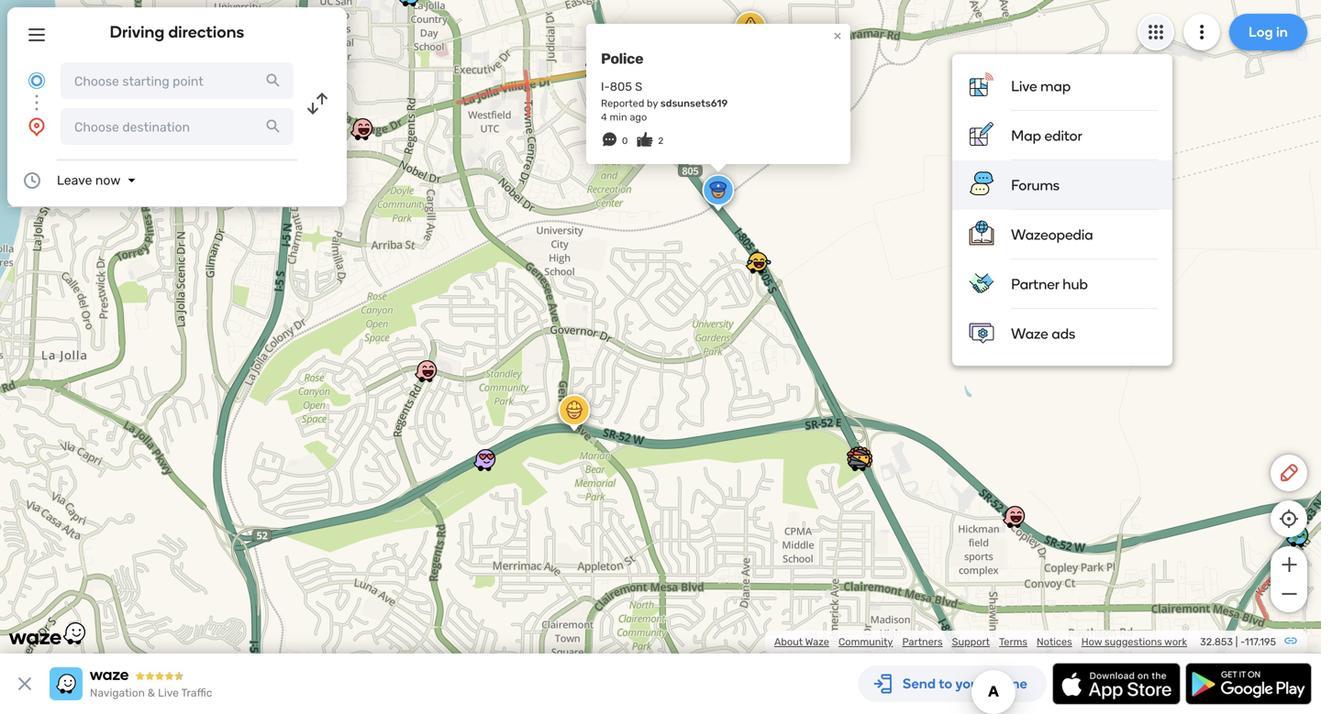 Task type: describe. For each thing, give the bounding box(es) containing it.
-
[[1240, 636, 1245, 649]]

terms link
[[999, 636, 1028, 649]]

x image
[[14, 673, 36, 695]]

support
[[952, 636, 990, 649]]

how
[[1081, 636, 1102, 649]]

waze
[[805, 636, 829, 649]]

suggestions
[[1105, 636, 1162, 649]]

work
[[1164, 636, 1187, 649]]

navigation & live traffic
[[90, 687, 212, 700]]

current location image
[[26, 70, 48, 92]]

directions
[[168, 22, 244, 42]]

live
[[158, 687, 179, 700]]

2
[[658, 135, 663, 146]]

i-805 s reported by sdsunsets619 4 min ago
[[601, 80, 728, 123]]

police
[[601, 50, 643, 67]]

|
[[1235, 636, 1238, 649]]

navigation
[[90, 687, 145, 700]]

4
[[601, 111, 607, 123]]

now
[[95, 173, 121, 188]]

805
[[610, 80, 632, 94]]

×
[[833, 26, 842, 44]]

leave
[[57, 173, 92, 188]]

terms
[[999, 636, 1028, 649]]

notices link
[[1037, 636, 1072, 649]]

min
[[610, 111, 627, 123]]

partners link
[[902, 636, 943, 649]]

Choose destination text field
[[61, 108, 294, 145]]



Task type: locate. For each thing, give the bounding box(es) containing it.
notices
[[1037, 636, 1072, 649]]

ago
[[630, 111, 647, 123]]

sdsunsets619
[[660, 97, 728, 110]]

by
[[647, 97, 658, 110]]

community
[[838, 636, 893, 649]]

location image
[[26, 116, 48, 138]]

traffic
[[181, 687, 212, 700]]

driving
[[110, 22, 165, 42]]

community link
[[838, 636, 893, 649]]

117.195
[[1245, 636, 1276, 649]]

s
[[635, 80, 642, 94]]

Choose starting point text field
[[61, 62, 294, 99]]

support link
[[952, 636, 990, 649]]

pencil image
[[1278, 462, 1300, 484]]

× link
[[829, 26, 846, 44]]

how suggestions work link
[[1081, 636, 1187, 649]]

&
[[148, 687, 155, 700]]

link image
[[1283, 634, 1298, 649]]

about
[[774, 636, 803, 649]]

zoom out image
[[1277, 583, 1300, 605]]

32.853
[[1200, 636, 1233, 649]]

about waze community partners support terms notices how suggestions work
[[774, 636, 1187, 649]]

driving directions
[[110, 22, 244, 42]]

clock image
[[21, 170, 43, 192]]

partners
[[902, 636, 943, 649]]

zoom in image
[[1277, 554, 1300, 576]]

0
[[622, 135, 628, 146]]

32.853 | -117.195
[[1200, 636, 1276, 649]]

leave now
[[57, 173, 121, 188]]

about waze link
[[774, 636, 829, 649]]

reported
[[601, 97, 644, 110]]

i-
[[601, 80, 610, 94]]



Task type: vqa. For each thing, say whether or not it's contained in the screenshot.
link image
yes



